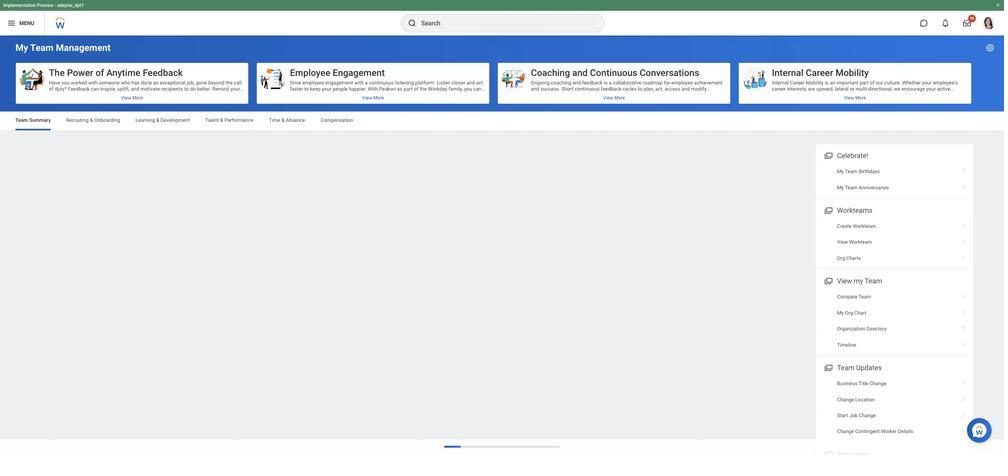 Task type: vqa. For each thing, say whether or not it's contained in the screenshot.
banner
no



Task type: locate. For each thing, give the bounding box(es) containing it.
org left charts
[[838, 255, 846, 261]]

view for view my team
[[838, 277, 853, 285]]

employee engagement
[[290, 68, 385, 78]]

family,
[[449, 86, 463, 92]]

a up happier.
[[365, 80, 368, 86]]

an up motivate
[[153, 80, 159, 86]]

& right time
[[282, 117, 285, 123]]

the
[[49, 68, 65, 78]]

2 & from the left
[[156, 117, 159, 123]]

1 menu group image from the top
[[824, 276, 834, 286]]

of inside the have you worked with someone who has done an exceptional job, gone beyond the call of duty?  feedback can inspire, uplift, and motivate recipients to do better.  remind your team to use 'anytime' feedback to recognize others.
[[49, 86, 54, 92]]

menu group image
[[824, 150, 834, 161], [824, 205, 834, 215], [824, 449, 834, 455]]

change right the title
[[870, 381, 887, 387]]

& right recruiting
[[90, 117, 93, 123]]

my org chart link
[[817, 305, 974, 321]]

updates
[[857, 364, 882, 372]]

menu group image for team updates
[[824, 362, 834, 373]]

workteam inside view workteam link
[[850, 239, 873, 245]]

main content
[[0, 36, 1005, 455]]

improve
[[465, 92, 483, 98]]

results.
[[356, 98, 372, 104]]

directory
[[867, 326, 887, 332]]

team
[[30, 42, 54, 53], [15, 117, 28, 123], [846, 169, 858, 174], [846, 185, 858, 190], [865, 277, 883, 285], [859, 294, 872, 300], [838, 364, 855, 372]]

view workteam link
[[817, 234, 974, 250]]

4 list from the top
[[817, 376, 974, 440]]

0 horizontal spatial engagement
[[290, 98, 318, 104]]

chevron right image inside start job change link
[[959, 410, 969, 418]]

organization
[[838, 326, 866, 332]]

your down with at the left top of the page
[[375, 92, 385, 98]]

continuous up peakon
[[369, 80, 394, 86]]

4 chevron right image from the top
[[959, 253, 969, 260]]

1 employee from the left
[[303, 80, 324, 86]]

your inside the have you worked with someone who has done an exceptional job, gone beyond the call of duty?  feedback can inspire, uplift, and motivate recipients to do better.  remind your team to use 'anytime' feedback to recognize others.
[[231, 86, 240, 92]]

list containing business title change
[[817, 376, 974, 440]]

2 with from the left
[[355, 80, 364, 86]]

5 chevron right image from the top
[[959, 378, 969, 386]]

feedback left is
[[583, 80, 603, 86]]

0 vertical spatial people
[[333, 86, 348, 92]]

provides
[[531, 92, 550, 98]]

1 horizontal spatial people
[[386, 92, 401, 98]]

1 vertical spatial feedback
[[68, 86, 90, 92]]

1 horizontal spatial can
[[474, 86, 482, 92]]

of down have
[[49, 86, 54, 92]]

workteam inside create workteam link
[[854, 223, 877, 229]]

chevron right image inside change contingent worker details link
[[959, 426, 969, 434]]

your up 'deeper'
[[322, 86, 332, 92]]

profile logan mcneil image
[[983, 17, 996, 31]]

Search Workday  search field
[[422, 15, 589, 32]]

chevron right image inside my team anniversaries link
[[959, 182, 969, 190]]

employee inside drive employee engagement with a continuous listening platform. listen closer and act faster to keep your people happier. with peakon as part of the workday family, you can gain an even deeper understanding of your people and create action plans that improve engagement and bottom-line results.
[[303, 80, 324, 86]]

chevron right image for my team birthdays
[[959, 166, 969, 174]]

menu button
[[0, 11, 44, 36]]

chevron right image inside the business title change "link"
[[959, 378, 969, 386]]

feedback down is
[[601, 86, 622, 92]]

to up the even
[[304, 86, 309, 92]]

30
[[971, 16, 975, 20]]

the left call
[[226, 80, 233, 86]]

with for power
[[88, 80, 98, 86]]

& for recruiting
[[90, 117, 93, 123]]

better.
[[197, 86, 211, 92]]

3 chevron right image from the top
[[959, 307, 969, 315]]

2 chevron right image from the top
[[959, 291, 969, 299]]

1 vertical spatial menu group image
[[824, 362, 834, 373]]

3 menu group image from the top
[[824, 449, 834, 455]]

roadmap
[[643, 80, 663, 86]]

1 chevron right image from the top
[[959, 166, 969, 174]]

2 a from the left
[[609, 80, 612, 86]]

0 horizontal spatial with
[[88, 80, 98, 86]]

employee
[[303, 80, 324, 86], [672, 80, 693, 86]]

org left chart
[[846, 310, 854, 316]]

recruiting & onboarding
[[66, 117, 120, 123]]

0 horizontal spatial your
[[231, 86, 240, 92]]

an right the gain
[[301, 92, 306, 98]]

my
[[854, 277, 864, 285]]

done
[[141, 80, 152, 86]]

tab list
[[8, 112, 997, 130]]

& right learning
[[156, 117, 159, 123]]

2 menu group image from the top
[[824, 205, 834, 215]]

0 vertical spatial view
[[838, 239, 849, 245]]

chevron right image inside view workteam link
[[959, 237, 969, 244]]

learning
[[136, 117, 155, 123]]

continuous up acknowledgement,
[[575, 86, 600, 92]]

list for view my team
[[817, 289, 974, 353]]

the down platform.
[[420, 86, 427, 92]]

my team birthdays
[[838, 169, 880, 174]]

0 vertical spatial menu group image
[[824, 150, 834, 161]]

4 chevron right image from the top
[[959, 323, 969, 331]]

2 vertical spatial feedback
[[97, 92, 119, 98]]

3 & from the left
[[220, 117, 223, 123]]

menu group image
[[824, 276, 834, 286], [824, 362, 834, 373]]

1 list from the top
[[817, 164, 974, 196]]

chevron right image inside the change location link
[[959, 394, 969, 402]]

1 chevron right image from the top
[[959, 221, 969, 228]]

chevron right image
[[959, 166, 969, 174], [959, 182, 969, 190], [959, 237, 969, 244], [959, 253, 969, 260], [959, 378, 969, 386], [959, 410, 969, 418], [959, 426, 969, 434]]

my down celebrate!
[[838, 169, 845, 174]]

2 view from the top
[[838, 277, 853, 285]]

even
[[308, 92, 318, 98]]

others.
[[149, 92, 164, 98]]

team
[[49, 92, 60, 98]]

feedback
[[583, 80, 603, 86], [601, 86, 622, 92]]

the power of anytime feedback
[[49, 68, 183, 78]]

2 horizontal spatial your
[[375, 92, 385, 98]]

configure this page image
[[986, 43, 996, 52]]

feedback down "inspire,"
[[97, 92, 119, 98]]

mobility
[[836, 68, 869, 78]]

menu group image for view my team
[[824, 276, 834, 286]]

compare
[[838, 294, 858, 300]]

peakon
[[379, 86, 396, 92]]

team down menu
[[30, 42, 54, 53]]

2 list from the top
[[817, 218, 974, 266]]

1 a from the left
[[365, 80, 368, 86]]

7 chevron right image from the top
[[959, 426, 969, 434]]

view down create
[[838, 239, 849, 245]]

acknowledgement,
[[552, 92, 594, 98]]

2 menu group image from the top
[[824, 362, 834, 373]]

chevron right image for my team anniversaries
[[959, 182, 969, 190]]

0 horizontal spatial a
[[365, 80, 368, 86]]

menu group image left team updates at the right bottom of page
[[824, 362, 834, 373]]

1 vertical spatial an
[[301, 92, 306, 98]]

feedback
[[143, 68, 183, 78], [68, 86, 90, 92], [97, 92, 119, 98]]

0 horizontal spatial employee
[[303, 80, 324, 86]]

can down act
[[474, 86, 482, 92]]

chevron right image for org
[[959, 307, 969, 315]]

feedback down worked at the left top of the page
[[68, 86, 90, 92]]

you up duty?
[[62, 80, 70, 86]]

0 horizontal spatial people
[[333, 86, 348, 92]]

can up 'anytime'
[[91, 86, 99, 92]]

1 horizontal spatial continuous
[[575, 86, 600, 92]]

job,
[[187, 80, 195, 86]]

and inside the have you worked with someone who has done an exceptional job, gone beyond the call of duty?  feedback can inspire, uplift, and motivate recipients to do better.  remind your team to use 'anytime' feedback to recognize others.
[[131, 86, 139, 92]]

team right my
[[865, 277, 883, 285]]

anniversaries
[[859, 185, 890, 190]]

implementation preview -   adeptai_dpt1
[[3, 3, 84, 8]]

you inside drive employee engagement with a continuous listening platform. listen closer and act faster to keep your people happier. with peakon as part of the workday family, you can gain an even deeper understanding of your people and create action plans that improve engagement and bottom-line results.
[[465, 86, 473, 92]]

people down peakon
[[386, 92, 401, 98]]

1 horizontal spatial an
[[301, 92, 306, 98]]

0 vertical spatial feedback
[[143, 68, 183, 78]]

listening
[[395, 80, 414, 86]]

workteam
[[854, 223, 877, 229], [850, 239, 873, 245]]

as
[[397, 86, 403, 92]]

drive employee engagement with a continuous listening platform. listen closer and act faster to keep your people happier. with peakon as part of the workday family, you can gain an even deeper understanding of your people and create action plans that improve engagement and bottom-line results.
[[290, 80, 483, 104]]

0 horizontal spatial you
[[62, 80, 70, 86]]

list
[[817, 164, 974, 196], [817, 218, 974, 266], [817, 289, 974, 353], [817, 376, 974, 440]]

1 vertical spatial view
[[838, 277, 853, 285]]

0 horizontal spatial can
[[91, 86, 99, 92]]

2 chevron right image from the top
[[959, 182, 969, 190]]

view my team
[[838, 277, 883, 285]]

ongoing coaching and feedback is a collaborative roadmap for employee achievement and success.  short continuous feedback cycles to plan, act, access and modify provides acknowledgement, correction and positive outcomes.
[[531, 80, 723, 98]]

employee up access
[[672, 80, 693, 86]]

my down menu dropdown button
[[15, 42, 28, 53]]

can inside the have you worked with someone who has done an exceptional job, gone beyond the call of duty?  feedback can inspire, uplift, and motivate recipients to do better.  remind your team to use 'anytime' feedback to recognize others.
[[91, 86, 99, 92]]

with up happier.
[[355, 80, 364, 86]]

& for talent
[[220, 117, 223, 123]]

chevron right image inside compare team link
[[959, 291, 969, 299]]

menu group image left my
[[824, 276, 834, 286]]

0 horizontal spatial feedback
[[68, 86, 90, 92]]

your down call
[[231, 86, 240, 92]]

view inside list
[[838, 239, 849, 245]]

call
[[234, 80, 242, 86]]

use
[[67, 92, 75, 98]]

chevron right image
[[959, 221, 969, 228], [959, 291, 969, 299], [959, 307, 969, 315], [959, 323, 969, 331], [959, 339, 969, 347], [959, 394, 969, 402]]

list for celebrate!
[[817, 164, 974, 196]]

chevron right image for view workteam
[[959, 237, 969, 244]]

1 horizontal spatial feedback
[[97, 92, 119, 98]]

have you worked with someone who has done an exceptional job, gone beyond the call of duty?  feedback can inspire, uplift, and motivate recipients to do better.  remind your team to use 'anytime' feedback to recognize others.
[[49, 80, 242, 98]]

my
[[15, 42, 28, 53], [838, 169, 845, 174], [838, 185, 845, 190], [838, 310, 845, 316]]

workteam down workteams
[[854, 223, 877, 229]]

coaching
[[531, 68, 570, 78]]

org charts link
[[817, 250, 974, 266]]

of down with at the left top of the page
[[369, 92, 374, 98]]

1 with from the left
[[88, 80, 98, 86]]

1 horizontal spatial the
[[420, 86, 427, 92]]

employee inside the ongoing coaching and feedback is a collaborative roadmap for employee achievement and success.  short continuous feedback cycles to plan, act, access and modify provides acknowledgement, correction and positive outcomes.
[[672, 80, 693, 86]]

my down compare
[[838, 310, 845, 316]]

1 & from the left
[[90, 117, 93, 123]]

1 vertical spatial menu group image
[[824, 205, 834, 215]]

& for time
[[282, 117, 285, 123]]

team left summary
[[15, 117, 28, 123]]

charts
[[847, 255, 862, 261]]

1 menu group image from the top
[[824, 150, 834, 161]]

engagement down the even
[[290, 98, 318, 104]]

'anytime'
[[77, 92, 96, 98]]

list containing create workteam
[[817, 218, 974, 266]]

0 vertical spatial engagement
[[326, 80, 353, 86]]

employee up keep
[[303, 80, 324, 86]]

1 view from the top
[[838, 239, 849, 245]]

of up 'create' at the left top
[[414, 86, 419, 92]]

0 vertical spatial menu group image
[[824, 276, 834, 286]]

1 horizontal spatial with
[[355, 80, 364, 86]]

list containing my team birthdays
[[817, 164, 974, 196]]

chevron right image inside the org charts link
[[959, 253, 969, 260]]

start
[[838, 413, 849, 419]]

1 vertical spatial org
[[846, 310, 854, 316]]

0 horizontal spatial the
[[226, 80, 233, 86]]

3 chevron right image from the top
[[959, 237, 969, 244]]

workteam for view workteam
[[850, 239, 873, 245]]

chevron right image for org charts
[[959, 253, 969, 260]]

modify
[[692, 86, 707, 92]]

listen
[[437, 80, 451, 86]]

chevron right image inside organization directory link
[[959, 323, 969, 331]]

inspire,
[[100, 86, 116, 92]]

5 chevron right image from the top
[[959, 339, 969, 347]]

people up the 'bottom-'
[[333, 86, 348, 92]]

chevron right image for start job change
[[959, 410, 969, 418]]

change
[[870, 381, 887, 387], [838, 397, 855, 403], [860, 413, 877, 419], [838, 429, 855, 435]]

chevron right image inside my team birthdays link
[[959, 166, 969, 174]]

search image
[[408, 19, 417, 28]]

view
[[838, 239, 849, 245], [838, 277, 853, 285]]

a right is
[[609, 80, 612, 86]]

employee
[[290, 68, 331, 78]]

6 chevron right image from the top
[[959, 394, 969, 402]]

timeline link
[[817, 337, 974, 353]]

with
[[88, 80, 98, 86], [355, 80, 364, 86]]

view left my
[[838, 277, 853, 285]]

create workteam link
[[817, 218, 974, 234]]

my down the my team birthdays
[[838, 185, 845, 190]]

feedback up exceptional
[[143, 68, 183, 78]]

keep
[[310, 86, 321, 92]]

menu group image for workteams
[[824, 205, 834, 215]]

1 can from the left
[[91, 86, 99, 92]]

recognize
[[126, 92, 147, 98]]

3 list from the top
[[817, 289, 974, 353]]

with inside the have you worked with someone who has done an exceptional job, gone beyond the call of duty?  feedback can inspire, uplift, and motivate recipients to do better.  remind your team to use 'anytime' feedback to recognize others.
[[88, 80, 98, 86]]

1 horizontal spatial you
[[465, 86, 473, 92]]

team summary
[[15, 117, 51, 123]]

6 chevron right image from the top
[[959, 410, 969, 418]]

1 horizontal spatial a
[[609, 80, 612, 86]]

chevron right image inside create workteam link
[[959, 221, 969, 228]]

1 horizontal spatial employee
[[672, 80, 693, 86]]

2 vertical spatial menu group image
[[824, 449, 834, 455]]

list containing compare team
[[817, 289, 974, 353]]

& right talent
[[220, 117, 223, 123]]

an inside the have you worked with someone who has done an exceptional job, gone beyond the call of duty?  feedback can inspire, uplift, and motivate recipients to do better.  remind your team to use 'anytime' feedback to recognize others.
[[153, 80, 159, 86]]

2 employee from the left
[[672, 80, 693, 86]]

you up improve
[[465, 86, 473, 92]]

my for my team birthdays
[[838, 169, 845, 174]]

uplift,
[[117, 86, 130, 92]]

with inside drive employee engagement with a continuous listening platform. listen closer and act faster to keep your people happier. with peakon as part of the workday family, you can gain an even deeper understanding of your people and create action plans that improve engagement and bottom-line results.
[[355, 80, 364, 86]]

notifications large image
[[942, 19, 950, 27]]

a inside the ongoing coaching and feedback is a collaborative roadmap for employee achievement and success.  short continuous feedback cycles to plan, act, access and modify provides acknowledgement, correction and positive outcomes.
[[609, 80, 612, 86]]

workteam down create workteam
[[850, 239, 873, 245]]

0 vertical spatial workteam
[[854, 223, 877, 229]]

power
[[67, 68, 93, 78]]

-
[[54, 3, 56, 8]]

performance
[[225, 117, 254, 123]]

change location link
[[817, 392, 974, 408]]

is
[[604, 80, 608, 86]]

chevron right image inside my org chart link
[[959, 307, 969, 315]]

engagement down the employee engagement
[[326, 80, 353, 86]]

org
[[838, 255, 846, 261], [846, 310, 854, 316]]

my team birthdays link
[[817, 164, 974, 180]]

0 horizontal spatial an
[[153, 80, 159, 86]]

to up the positive
[[638, 86, 643, 92]]

team down celebrate!
[[846, 169, 858, 174]]

action
[[427, 92, 441, 98]]

start job change link
[[817, 408, 974, 424]]

2 can from the left
[[474, 86, 482, 92]]

list for team updates
[[817, 376, 974, 440]]

with up 'anytime'
[[88, 80, 98, 86]]

beyond
[[208, 80, 225, 86]]

chart
[[855, 310, 867, 316]]

4 & from the left
[[282, 117, 285, 123]]

0 vertical spatial an
[[153, 80, 159, 86]]

create
[[838, 223, 852, 229]]

1 vertical spatial workteam
[[850, 239, 873, 245]]

recruiting
[[66, 117, 89, 123]]

platform.
[[415, 80, 436, 86]]

0 horizontal spatial continuous
[[369, 80, 394, 86]]



Task type: describe. For each thing, give the bounding box(es) containing it.
chevron right image for team
[[959, 291, 969, 299]]

menu group image for celebrate!
[[824, 150, 834, 161]]

change right "job"
[[860, 413, 877, 419]]

compare team
[[838, 294, 872, 300]]

duty?
[[55, 86, 67, 92]]

my team management
[[15, 42, 111, 53]]

business
[[838, 381, 858, 387]]

change contingent worker details
[[838, 429, 914, 435]]

business title change link
[[817, 376, 974, 392]]

motivate
[[141, 86, 160, 92]]

with for engagement
[[355, 80, 364, 86]]

chevron right image for location
[[959, 394, 969, 402]]

business title change
[[838, 381, 887, 387]]

compare team link
[[817, 289, 974, 305]]

career
[[806, 68, 834, 78]]

chevron right image for workteam
[[959, 221, 969, 228]]

internal career mobility button
[[739, 63, 972, 104]]

absence
[[286, 117, 305, 123]]

you inside the have you worked with someone who has done an exceptional job, gone beyond the call of duty?  feedback can inspire, uplift, and motivate recipients to do better.  remind your team to use 'anytime' feedback to recognize others.
[[62, 80, 70, 86]]

2 horizontal spatial feedback
[[143, 68, 183, 78]]

learning & development
[[136, 117, 190, 123]]

positive
[[628, 92, 646, 98]]

to inside drive employee engagement with a continuous listening platform. listen closer and act faster to keep your people happier. with peakon as part of the workday family, you can gain an even deeper understanding of your people and create action plans that improve engagement and bottom-line results.
[[304, 86, 309, 92]]

adeptai_dpt1
[[57, 3, 84, 8]]

1 horizontal spatial your
[[322, 86, 332, 92]]

cycles
[[623, 86, 637, 92]]

inbox large image
[[964, 19, 972, 27]]

my for my team management
[[15, 42, 28, 53]]

my team anniversaries link
[[817, 180, 974, 196]]

1 vertical spatial engagement
[[290, 98, 318, 104]]

continuous inside drive employee engagement with a continuous listening platform. listen closer and act faster to keep your people happier. with peakon as part of the workday family, you can gain an even deeper understanding of your people and create action plans that improve engagement and bottom-line results.
[[369, 80, 394, 86]]

title
[[859, 381, 869, 387]]

my org chart
[[838, 310, 867, 316]]

my for my team anniversaries
[[838, 185, 845, 190]]

that
[[455, 92, 464, 98]]

worked
[[71, 80, 87, 86]]

organization directory link
[[817, 321, 974, 337]]

& for learning
[[156, 117, 159, 123]]

to left do
[[184, 86, 189, 92]]

1 vertical spatial people
[[386, 92, 401, 98]]

faster
[[290, 86, 303, 92]]

my for my org chart
[[838, 310, 845, 316]]

team inside tab list
[[15, 117, 28, 123]]

team updates
[[838, 364, 882, 372]]

drive
[[290, 80, 301, 86]]

gain
[[290, 92, 300, 98]]

worker
[[882, 429, 897, 435]]

to down duty?
[[62, 92, 66, 98]]

create
[[412, 92, 426, 98]]

an inside drive employee engagement with a continuous listening platform. listen closer and act faster to keep your people happier. with peakon as part of the workday family, you can gain an even deeper understanding of your people and create action plans that improve engagement and bottom-line results.
[[301, 92, 306, 98]]

do
[[190, 86, 196, 92]]

with
[[368, 86, 378, 92]]

location
[[856, 397, 875, 403]]

main content containing my team management
[[0, 36, 1005, 455]]

for
[[664, 80, 671, 86]]

my team anniversaries
[[838, 185, 890, 190]]

coaching and continuous conversations
[[531, 68, 700, 78]]

chevron right image for business title change
[[959, 378, 969, 386]]

the inside drive employee engagement with a continuous listening platform. listen closer and act faster to keep your people happier. with peakon as part of the workday family, you can gain an even deeper understanding of your people and create action plans that improve engagement and bottom-line results.
[[420, 86, 427, 92]]

achievement
[[695, 80, 723, 86]]

create workteam
[[838, 223, 877, 229]]

act
[[476, 80, 483, 86]]

change down start
[[838, 429, 855, 435]]

change down business
[[838, 397, 855, 403]]

change contingent worker details link
[[817, 424, 974, 440]]

can inside drive employee engagement with a continuous listening platform. listen closer and act faster to keep your people happier. with peakon as part of the workday family, you can gain an even deeper understanding of your people and create action plans that improve engagement and bottom-line results.
[[474, 86, 482, 92]]

list for workteams
[[817, 218, 974, 266]]

a inside drive employee engagement with a continuous listening platform. listen closer and act faster to keep your people happier. with peakon as part of the workday family, you can gain an even deeper understanding of your people and create action plans that improve engagement and bottom-line results.
[[365, 80, 368, 86]]

short
[[562, 86, 574, 92]]

time & absence
[[269, 117, 305, 123]]

recipients
[[161, 86, 183, 92]]

to down uplift,
[[120, 92, 125, 98]]

workday
[[428, 86, 448, 92]]

internal
[[773, 68, 804, 78]]

understanding
[[336, 92, 368, 98]]

conversations
[[640, 68, 700, 78]]

chevron right image for change contingent worker details
[[959, 426, 969, 434]]

view for view workteam
[[838, 239, 849, 245]]

menu banner
[[0, 0, 1005, 36]]

organization directory
[[838, 326, 887, 332]]

talent
[[205, 117, 219, 123]]

30 button
[[959, 15, 977, 32]]

of up someone
[[96, 68, 104, 78]]

team down the my team birthdays
[[846, 185, 858, 190]]

happier.
[[349, 86, 367, 92]]

0 vertical spatial org
[[838, 255, 846, 261]]

time
[[269, 117, 280, 123]]

act,
[[656, 86, 664, 92]]

celebrate!
[[838, 152, 869, 160]]

timeline
[[838, 342, 857, 348]]

to inside the ongoing coaching and feedback is a collaborative roadmap for employee achievement and success.  short continuous feedback cycles to plan, act, access and modify provides acknowledgement, correction and positive outcomes.
[[638, 86, 643, 92]]

internal career mobility
[[773, 68, 869, 78]]

summary
[[29, 117, 51, 123]]

justify image
[[7, 19, 16, 28]]

org charts
[[838, 255, 862, 261]]

1 horizontal spatial engagement
[[326, 80, 353, 86]]

talent & performance
[[205, 117, 254, 123]]

team up business
[[838, 364, 855, 372]]

compensation
[[321, 117, 353, 123]]

chevron right image for directory
[[959, 323, 969, 331]]

someone
[[99, 80, 120, 86]]

tab list containing team summary
[[8, 112, 997, 130]]

workteams
[[838, 206, 873, 215]]

implementation
[[3, 3, 36, 8]]

workteam for create workteam
[[854, 223, 877, 229]]

coaching
[[551, 80, 572, 86]]

job
[[850, 413, 858, 419]]

the inside the have you worked with someone who has done an exceptional job, gone beyond the call of duty?  feedback can inspire, uplift, and motivate recipients to do better.  remind your team to use 'anytime' feedback to recognize others.
[[226, 80, 233, 86]]

contingent
[[856, 429, 880, 435]]

birthdays
[[859, 169, 880, 174]]

plans
[[442, 92, 454, 98]]

change inside "link"
[[870, 381, 887, 387]]

anytime
[[106, 68, 141, 78]]

management
[[56, 42, 111, 53]]

close environment banner image
[[996, 3, 1001, 7]]

closer
[[452, 80, 466, 86]]

chevron right image inside 'timeline' link
[[959, 339, 969, 347]]

success.
[[541, 86, 561, 92]]

who
[[121, 80, 130, 86]]

continuous inside the ongoing coaching and feedback is a collaborative roadmap for employee achievement and success.  short continuous feedback cycles to plan, act, access and modify provides acknowledgement, correction and positive outcomes.
[[575, 86, 600, 92]]

team up chart
[[859, 294, 872, 300]]

part
[[404, 86, 413, 92]]



